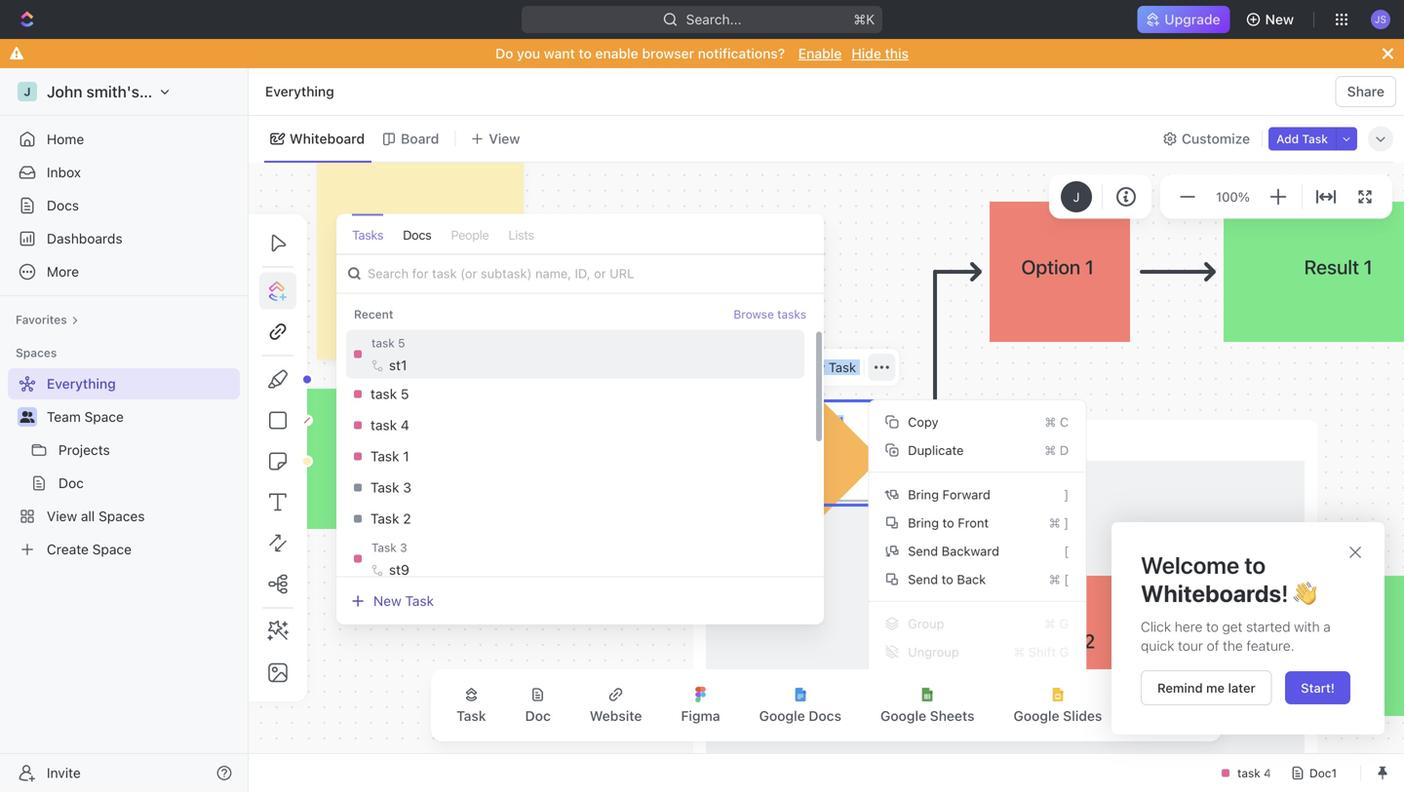 Task type: describe. For each thing, give the bounding box(es) containing it.
tree inside sidebar navigation
[[8, 369, 240, 566]]

docs link
[[8, 190, 240, 221]]

project
[[796, 414, 835, 428]]

everything for the 'everything' link to the top
[[265, 83, 334, 99]]

view all spaces
[[47, 508, 145, 525]]

‎task for ‎task 1
[[371, 449, 399, 465]]

4
[[401, 417, 409, 434]]

0 vertical spatial everything link
[[260, 80, 339, 103]]

projects link
[[59, 435, 236, 466]]

team
[[47, 409, 81, 425]]

Search for task (or subtask) name, ID, or URL text field
[[336, 255, 824, 293]]

view task
[[796, 360, 856, 375]]

front
[[958, 516, 989, 530]]

projects
[[59, 442, 110, 458]]

share button
[[1335, 76, 1396, 107]]

view task button
[[773, 354, 860, 381]]

sidebar navigation
[[0, 68, 253, 793]]

docs inside google docs button
[[809, 708, 841, 724]]

do
[[495, 45, 513, 61]]

task down the ‎task 1 on the left of page
[[371, 480, 399, 496]]

start!
[[1301, 681, 1335, 695]]

enable
[[595, 45, 638, 61]]

2 vertical spatial task
[[371, 417, 397, 434]]

0 vertical spatial 3
[[403, 480, 411, 496]]

project 1
[[796, 414, 844, 428]]

welcome to whiteboards ! 👋
[[1141, 552, 1317, 607]]

browser
[[642, 45, 694, 61]]

whiteboards
[[1141, 580, 1281, 607]]

remind me later button
[[1141, 671, 1272, 706]]

recent
[[354, 308, 393, 321]]

website for website preview
[[947, 616, 1004, 635]]

view button
[[463, 116, 527, 162]]

user group image
[[20, 411, 35, 423]]

view for view task
[[796, 360, 825, 375]]

inbox
[[47, 164, 81, 180]]

later
[[1228, 681, 1255, 695]]

do you want to enable browser notifications? enable hide this
[[495, 45, 909, 61]]

figma button
[[665, 676, 736, 736]]

send to back
[[908, 572, 986, 587]]

preview
[[1008, 616, 1063, 635]]

search...
[[686, 11, 741, 27]]

favorites
[[16, 313, 67, 327]]

new button
[[1238, 4, 1306, 35]]

google slides
[[1014, 708, 1102, 724]]

website button
[[574, 676, 658, 736]]

workspace
[[143, 82, 224, 101]]

j
[[1073, 189, 1080, 204]]

website for website
[[590, 708, 642, 724]]

project 1 link
[[796, 414, 844, 428]]

2 [ from the top
[[1064, 572, 1069, 587]]

home link
[[8, 124, 240, 155]]

google docs
[[759, 708, 841, 724]]

tasks
[[352, 228, 383, 242]]

notifications?
[[698, 45, 785, 61]]

with
[[1294, 619, 1320, 635]]

inbox link
[[8, 157, 240, 188]]

click here to get started with a quick tour of the feature.
[[1141, 619, 1334, 654]]

1 vertical spatial task
[[371, 386, 397, 402]]

task 4
[[371, 417, 409, 434]]

you
[[517, 45, 540, 61]]

doc link
[[59, 468, 236, 499]]

enable
[[798, 45, 842, 61]]

everything for the bottom the 'everything' link
[[47, 376, 116, 392]]

john
[[47, 82, 82, 101]]

this
[[885, 45, 909, 61]]

c
[[1060, 415, 1069, 430]]

website preview
[[947, 616, 1063, 635]]

space for team space
[[84, 409, 124, 425]]

to for welcome to whiteboards ! 👋
[[1244, 552, 1266, 579]]

⌘ for ⌘ c
[[1045, 415, 1056, 430]]

whiteboard link
[[286, 125, 365, 153]]

people
[[451, 228, 489, 242]]

dashboards
[[47, 231, 122, 247]]

× button
[[1348, 537, 1363, 564]]

copy
[[908, 415, 939, 430]]

d
[[1060, 443, 1069, 458]]

⌘ for ⌘ [
[[1049, 572, 1060, 587]]

create
[[47, 542, 89, 558]]

bring for bring to front
[[908, 516, 939, 530]]

bring forward
[[908, 488, 991, 502]]

×
[[1348, 537, 1363, 564]]

the
[[1223, 638, 1243, 654]]

google slides button
[[998, 676, 1118, 736]]

0 vertical spatial task
[[371, 336, 395, 350]]

home
[[47, 131, 84, 147]]

of
[[1207, 638, 1219, 654]]

lists
[[508, 228, 534, 242]]

⌘ [
[[1049, 572, 1069, 587]]

1 vertical spatial task 5
[[371, 386, 409, 402]]

me
[[1206, 681, 1225, 695]]

want
[[544, 45, 575, 61]]

get
[[1222, 619, 1243, 635]]



Task type: vqa. For each thing, say whether or not it's contained in the screenshot.


Task type: locate. For each thing, give the bounding box(es) containing it.
doc right task button
[[525, 708, 551, 724]]

bring up bring to front
[[908, 488, 939, 502]]

task
[[1302, 132, 1328, 146], [829, 360, 856, 375], [371, 480, 399, 496], [371, 541, 397, 555], [405, 593, 434, 609], [457, 708, 486, 724]]

send for send to back
[[908, 572, 938, 587]]

‎task for ‎task 2
[[371, 511, 399, 527]]

whiteboard
[[290, 131, 365, 147]]

1 vertical spatial 1
[[403, 449, 409, 465]]

1 for project 1
[[838, 414, 844, 428]]

1 vertical spatial task 3
[[371, 541, 407, 555]]

5 down st1
[[401, 386, 409, 402]]

space
[[84, 409, 124, 425], [92, 542, 132, 558]]

⌘ left the c at bottom
[[1045, 415, 1056, 430]]

send down send backward
[[908, 572, 938, 587]]

everything link up team space link
[[8, 369, 236, 400]]

send
[[908, 544, 938, 559], [908, 572, 938, 587]]

0 vertical spatial spaces
[[16, 346, 57, 360]]

spaces inside tree
[[99, 508, 145, 525]]

remind
[[1157, 681, 1203, 695]]

3
[[403, 480, 411, 496], [400, 541, 407, 555]]

figma
[[681, 708, 720, 724]]

google for google docs
[[759, 708, 805, 724]]

1 send from the top
[[908, 544, 938, 559]]

to right want in the top of the page
[[579, 45, 592, 61]]

1 [ from the top
[[1064, 544, 1069, 559]]

create space link
[[8, 534, 236, 566]]

space down view all spaces link
[[92, 542, 132, 558]]

add task button
[[1269, 127, 1336, 151]]

st9
[[389, 562, 409, 578]]

everything link up whiteboard link
[[260, 80, 339, 103]]

google sheets
[[880, 708, 975, 724]]

js
[[1375, 13, 1386, 25]]

⌘ left d on the right of page
[[1045, 443, 1056, 458]]

more
[[47, 264, 79, 280]]

board
[[401, 131, 439, 147]]

google docs button
[[744, 676, 857, 736]]

send for send backward
[[908, 544, 938, 559]]

to inside 'click here to get started with a quick tour of the feature.'
[[1206, 619, 1219, 635]]

doc down projects
[[59, 475, 84, 491]]

slides
[[1063, 708, 1102, 724]]

website
[[947, 616, 1004, 635], [590, 708, 642, 724]]

3 google from the left
[[1014, 708, 1059, 724]]

1 vertical spatial everything
[[47, 376, 116, 392]]

‎task 1
[[371, 449, 409, 465]]

⌘ for ⌘ d
[[1045, 443, 1056, 458]]

1 vertical spatial view
[[796, 360, 825, 375]]

everything
[[265, 83, 334, 99], [47, 376, 116, 392]]

1 ‎task from the top
[[371, 449, 399, 465]]

] up ⌘ ] at the bottom right of the page
[[1064, 488, 1069, 502]]

1 down 4 at the left bottom of the page
[[403, 449, 409, 465]]

1 vertical spatial doc
[[525, 708, 551, 724]]

0 vertical spatial new
[[1265, 11, 1294, 27]]

team space
[[47, 409, 124, 425]]

google for google slides
[[1014, 708, 1059, 724]]

google down del
[[1014, 708, 1059, 724]]

0 vertical spatial ]
[[1064, 488, 1069, 502]]

0 vertical spatial website
[[947, 616, 1004, 635]]

]
[[1064, 488, 1069, 502], [1064, 516, 1069, 530]]

2 google from the left
[[880, 708, 926, 724]]

dashboards link
[[8, 223, 240, 254]]

1 horizontal spatial google
[[880, 708, 926, 724]]

john smith's workspace
[[47, 82, 224, 101]]

2 horizontal spatial view
[[796, 360, 825, 375]]

customize button
[[1156, 125, 1256, 153]]

0 horizontal spatial everything
[[47, 376, 116, 392]]

⌘ up the preview
[[1049, 572, 1060, 587]]

‎task left 2
[[371, 511, 399, 527]]

1 vertical spatial new
[[373, 593, 402, 609]]

0 horizontal spatial doc
[[59, 475, 84, 491]]

new right upgrade
[[1265, 11, 1294, 27]]

!
[[1281, 580, 1288, 607]]

0 vertical spatial docs
[[47, 197, 79, 214]]

5 up st1
[[398, 336, 405, 350]]

2 bring from the top
[[908, 516, 939, 530]]

new task
[[373, 593, 434, 609]]

st1
[[389, 357, 407, 374]]

spaces down favorites
[[16, 346, 57, 360]]

view up project
[[796, 360, 825, 375]]

view left the all
[[47, 508, 77, 525]]

task 3 up st9
[[371, 541, 407, 555]]

task left doc button
[[457, 708, 486, 724]]

0 vertical spatial task 3
[[371, 480, 411, 496]]

everything up whiteboard link
[[265, 83, 334, 99]]

0 horizontal spatial spaces
[[16, 346, 57, 360]]

doc
[[59, 475, 84, 491], [525, 708, 551, 724]]

bring to front
[[908, 516, 989, 530]]

delete
[[908, 689, 946, 704]]

3 up st9
[[400, 541, 407, 555]]

1 google from the left
[[759, 708, 805, 724]]

doc inside tree
[[59, 475, 84, 491]]

0 vertical spatial 5
[[398, 336, 405, 350]]

⌘ for ⌘ ]
[[1049, 516, 1060, 530]]

task up st9
[[371, 541, 397, 555]]

👋
[[1294, 580, 1317, 607]]

100% button
[[1212, 185, 1254, 208]]

1 vertical spatial ‎task
[[371, 511, 399, 527]]

view inside sidebar navigation
[[47, 508, 77, 525]]

2 ‎task from the top
[[371, 511, 399, 527]]

1 for ‎task 1
[[403, 449, 409, 465]]

task button
[[441, 676, 502, 736]]

everything up team space
[[47, 376, 116, 392]]

dialog
[[1112, 523, 1385, 735]]

1 vertical spatial send
[[908, 572, 938, 587]]

1 vertical spatial website
[[590, 708, 642, 724]]

0 horizontal spatial website
[[590, 708, 642, 724]]

2 ] from the top
[[1064, 516, 1069, 530]]

1 vertical spatial [
[[1064, 572, 1069, 587]]

3 up 2
[[403, 480, 411, 496]]

view for view
[[489, 131, 520, 147]]

0 horizontal spatial view
[[47, 508, 77, 525]]

‎task 2
[[371, 511, 411, 527]]

task 5 down st1
[[371, 386, 409, 402]]

⌘ up ⌘ [
[[1049, 516, 1060, 530]]

tree containing everything
[[8, 369, 240, 566]]

new for new task
[[373, 593, 402, 609]]

0 vertical spatial send
[[908, 544, 938, 559]]

to up whiteboards
[[1244, 552, 1266, 579]]

browse tasks
[[734, 308, 806, 321]]

google for google sheets
[[880, 708, 926, 724]]

2 horizontal spatial google
[[1014, 708, 1059, 724]]

view inside dropdown button
[[489, 131, 520, 147]]

1 horizontal spatial docs
[[403, 228, 431, 242]]

new for new
[[1265, 11, 1294, 27]]

2 horizontal spatial docs
[[809, 708, 841, 724]]

2 vertical spatial view
[[47, 508, 77, 525]]

⌘k
[[853, 11, 875, 27]]

google right figma
[[759, 708, 805, 724]]

bring for bring forward
[[908, 488, 939, 502]]

1 horizontal spatial website
[[947, 616, 1004, 635]]

task left 4 at the left bottom of the page
[[371, 417, 397, 434]]

doc inside button
[[525, 708, 551, 724]]

google inside google slides button
[[1014, 708, 1059, 724]]

1 horizontal spatial doc
[[525, 708, 551, 724]]

task up the project 1 link
[[829, 360, 856, 375]]

‎task
[[371, 449, 399, 465], [371, 511, 399, 527]]

0 horizontal spatial everything link
[[8, 369, 236, 400]]

task up task 4
[[371, 386, 397, 402]]

0 vertical spatial view
[[489, 131, 520, 147]]

5
[[398, 336, 405, 350], [401, 386, 409, 402]]

1 vertical spatial everything link
[[8, 369, 236, 400]]

1 vertical spatial docs
[[403, 228, 431, 242]]

more button
[[8, 256, 240, 288]]

0 vertical spatial 1
[[838, 414, 844, 428]]

1 horizontal spatial everything
[[265, 83, 334, 99]]

tasks
[[777, 308, 806, 321]]

1 vertical spatial 3
[[400, 541, 407, 555]]

website down "back"
[[947, 616, 1004, 635]]

space for create space
[[92, 542, 132, 558]]

to
[[579, 45, 592, 61], [942, 516, 954, 530], [1244, 552, 1266, 579], [942, 572, 953, 587], [1206, 619, 1219, 635]]

hide
[[851, 45, 881, 61]]

1 vertical spatial 5
[[401, 386, 409, 402]]

space up projects
[[84, 409, 124, 425]]

0 horizontal spatial 1
[[403, 449, 409, 465]]

0 vertical spatial task 5
[[371, 336, 405, 350]]

to left the front
[[942, 516, 954, 530]]

j
[[24, 85, 31, 98]]

1 horizontal spatial spaces
[[99, 508, 145, 525]]

2 vertical spatial docs
[[809, 708, 841, 724]]

space inside "link"
[[92, 542, 132, 558]]

task right 'add'
[[1302, 132, 1328, 146]]

to for send to back
[[942, 572, 953, 587]]

0 horizontal spatial google
[[759, 708, 805, 724]]

google inside "google sheets" button
[[880, 708, 926, 724]]

forward
[[942, 488, 991, 502]]

team space link
[[47, 402, 236, 433]]

to up of
[[1206, 619, 1219, 635]]

send up send to back
[[908, 544, 938, 559]]

1 vertical spatial ]
[[1064, 516, 1069, 530]]

bring down bring forward
[[908, 516, 939, 530]]

⌘ d
[[1045, 443, 1069, 458]]

dialog containing welcome to
[[1112, 523, 1385, 735]]

0 vertical spatial [
[[1064, 544, 1069, 559]]

all
[[81, 508, 95, 525]]

welcome
[[1141, 552, 1239, 579]]

0 vertical spatial space
[[84, 409, 124, 425]]

google inside google docs button
[[759, 708, 805, 724]]

1 vertical spatial bring
[[908, 516, 939, 530]]

john smith's workspace, , element
[[18, 82, 37, 101]]

view
[[489, 131, 520, 147], [796, 360, 825, 375], [47, 508, 77, 525]]

docs inside docs "link"
[[47, 197, 79, 214]]

2 send from the top
[[908, 572, 938, 587]]

view right board
[[489, 131, 520, 147]]

customize
[[1182, 131, 1250, 147]]

spaces
[[16, 346, 57, 360], [99, 508, 145, 525]]

everything inside tree
[[47, 376, 116, 392]]

board link
[[397, 125, 439, 153]]

0 vertical spatial doc
[[59, 475, 84, 491]]

0 horizontal spatial new
[[373, 593, 402, 609]]

to for bring to front
[[942, 516, 954, 530]]

duplicate
[[908, 443, 964, 458]]

task 3
[[371, 480, 411, 496], [371, 541, 407, 555]]

1 vertical spatial spaces
[[99, 508, 145, 525]]

⌘ c
[[1045, 415, 1069, 430]]

1 bring from the top
[[908, 488, 939, 502]]

here
[[1175, 619, 1203, 635]]

1 right project
[[838, 414, 844, 428]]

0 vertical spatial ‎task
[[371, 449, 399, 465]]

task down st9
[[405, 593, 434, 609]]

js button
[[1365, 4, 1396, 35]]

view for view all spaces
[[47, 508, 77, 525]]

1 horizontal spatial view
[[489, 131, 520, 147]]

website right doc button
[[590, 708, 642, 724]]

new inside new task button
[[373, 593, 402, 609]]

‎task down task 4
[[371, 449, 399, 465]]

tour
[[1178, 638, 1203, 654]]

1 vertical spatial space
[[92, 542, 132, 558]]

task inside button
[[405, 593, 434, 609]]

1 horizontal spatial everything link
[[260, 80, 339, 103]]

new inside new button
[[1265, 11, 1294, 27]]

tree
[[8, 369, 240, 566]]

to left "back"
[[942, 572, 953, 587]]

] up ⌘ [
[[1064, 516, 1069, 530]]

new down st9
[[373, 593, 402, 609]]

doc button
[[510, 676, 566, 736]]

to inside welcome to whiteboards ! 👋
[[1244, 552, 1266, 579]]

website inside "button"
[[590, 708, 642, 724]]

spaces up create space "link"
[[99, 508, 145, 525]]

0 horizontal spatial docs
[[47, 197, 79, 214]]

0 vertical spatial everything
[[265, 83, 334, 99]]

quick
[[1141, 638, 1174, 654]]

upgrade
[[1165, 11, 1220, 27]]

task 5 up st1
[[371, 336, 405, 350]]

feature.
[[1246, 638, 1294, 654]]

view button
[[463, 125, 527, 153]]

share
[[1347, 83, 1385, 99]]

upgrade link
[[1137, 6, 1230, 33]]

⌘ ]
[[1049, 516, 1069, 530]]

1 ] from the top
[[1064, 488, 1069, 502]]

sheets
[[930, 708, 975, 724]]

send backward
[[908, 544, 999, 559]]

google sheets button
[[865, 676, 990, 736]]

1
[[838, 414, 844, 428], [403, 449, 409, 465]]

view all spaces link
[[8, 501, 236, 532]]

1 horizontal spatial 1
[[838, 414, 844, 428]]

task 3 up ‎task 2 at the left bottom of page
[[371, 480, 411, 496]]

google down the "delete"
[[880, 708, 926, 724]]

1 horizontal spatial new
[[1265, 11, 1294, 27]]

0 vertical spatial bring
[[908, 488, 939, 502]]

everything link
[[260, 80, 339, 103], [8, 369, 236, 400]]

task up st1
[[371, 336, 395, 350]]

browse
[[734, 308, 774, 321]]



